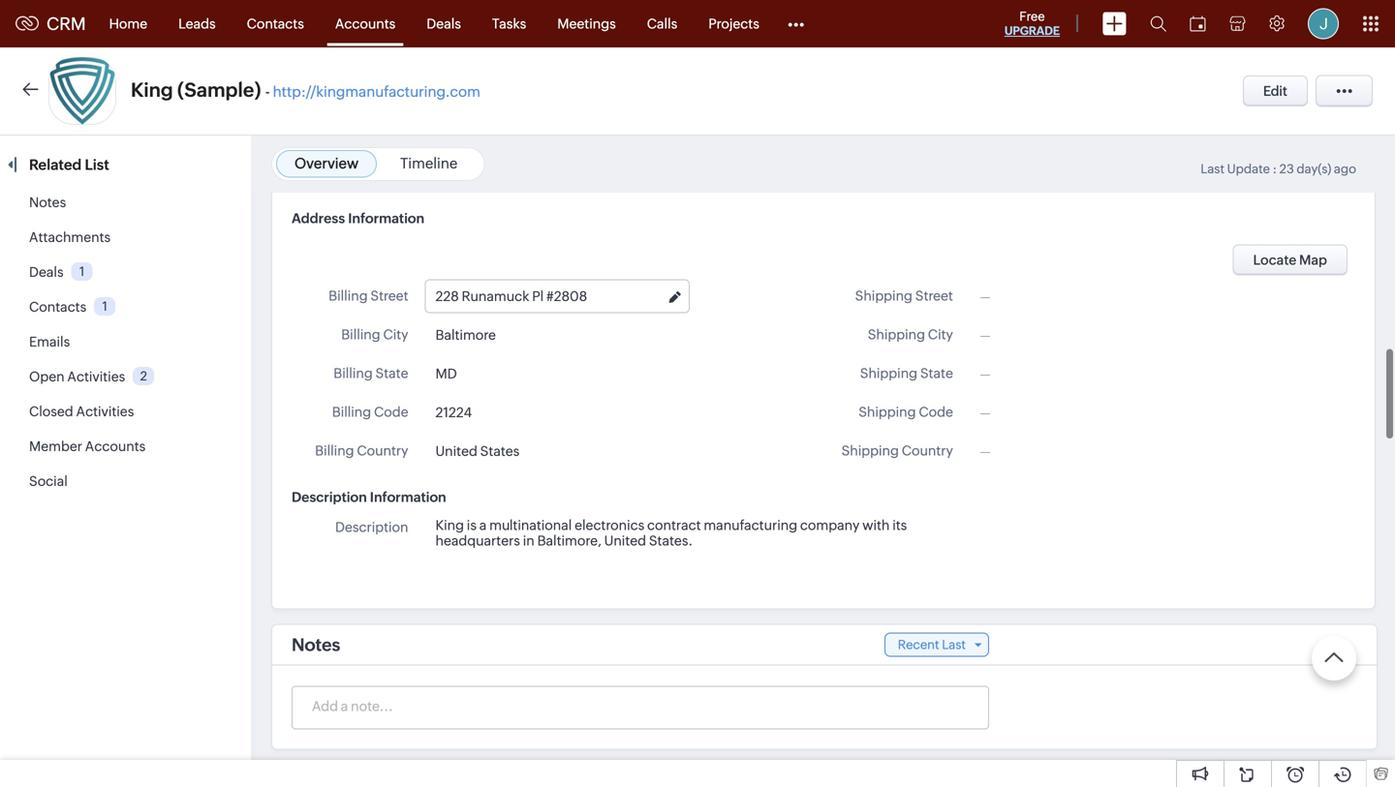 Task type: locate. For each thing, give the bounding box(es) containing it.
0 horizontal spatial united
[[436, 444, 478, 459]]

street up "billing city"
[[371, 288, 409, 304]]

contacts
[[247, 16, 304, 31], [29, 299, 86, 315]]

1 vertical spatial deals
[[29, 265, 64, 280]]

deals link down the attachments link
[[29, 265, 64, 280]]

shipping street
[[855, 288, 954, 304]]

tasks
[[492, 16, 527, 31]]

united left states.
[[604, 534, 646, 549]]

deals left tasks
[[427, 16, 461, 31]]

information down billing country
[[370, 490, 446, 505]]

1 vertical spatial 1
[[102, 299, 107, 314]]

0 horizontal spatial contacts
[[29, 299, 86, 315]]

1 vertical spatial deals link
[[29, 265, 64, 280]]

member
[[29, 439, 82, 455]]

description for description
[[335, 520, 409, 535]]

billing for billing city
[[341, 327, 381, 343]]

1 horizontal spatial king
[[436, 518, 464, 534]]

country down the billing code
[[357, 443, 409, 459]]

projects link
[[693, 0, 775, 47]]

1 code from the left
[[374, 405, 409, 420]]

information for description information
[[370, 490, 446, 505]]

billing up the billing code
[[334, 366, 373, 381]]

state down "billing city"
[[376, 366, 409, 381]]

city up shipping state
[[928, 327, 954, 343]]

king left (sample)
[[131, 79, 173, 101]]

country
[[357, 443, 409, 459], [902, 443, 954, 459]]

in
[[523, 534, 535, 549]]

deals link left tasks
[[411, 0, 477, 47]]

0 horizontal spatial deals
[[29, 265, 64, 280]]

description down the 'description information'
[[335, 520, 409, 535]]

1 horizontal spatial code
[[919, 405, 954, 420]]

create menu element
[[1091, 0, 1139, 47]]

code for billing code
[[374, 405, 409, 420]]

baltimore,
[[537, 534, 602, 549]]

0 horizontal spatial city
[[383, 327, 409, 343]]

street for billing street
[[371, 288, 409, 304]]

2 code from the left
[[919, 405, 954, 420]]

shipping down shipping code
[[842, 443, 899, 459]]

shipping down shipping street
[[868, 327, 926, 343]]

billing state
[[334, 366, 409, 381]]

1 horizontal spatial state
[[921, 366, 954, 381]]

country for billing country
[[357, 443, 409, 459]]

None button
[[1233, 245, 1348, 276]]

king
[[131, 79, 173, 101], [436, 518, 464, 534]]

0 vertical spatial information
[[348, 211, 425, 226]]

accounts
[[335, 16, 396, 31], [85, 439, 146, 455]]

closed activities link
[[29, 404, 134, 420]]

(sample)
[[177, 79, 261, 101]]

leads
[[178, 16, 216, 31]]

related list
[[29, 157, 112, 173]]

country down shipping code
[[902, 443, 954, 459]]

billing street
[[329, 288, 409, 304]]

last update : 23 day(s) ago
[[1201, 162, 1357, 176]]

0 vertical spatial deals
[[427, 16, 461, 31]]

2 city from the left
[[928, 327, 954, 343]]

information right address
[[348, 211, 425, 226]]

2 street from the left
[[916, 288, 954, 304]]

activities
[[67, 369, 125, 385], [76, 404, 134, 420]]

1 vertical spatial information
[[370, 490, 446, 505]]

0 vertical spatial 1
[[79, 264, 85, 279]]

last
[[1201, 162, 1225, 176], [942, 638, 966, 653]]

billing up "billing city"
[[329, 288, 368, 304]]

0 vertical spatial contacts link
[[231, 0, 320, 47]]

recent last
[[898, 638, 966, 653]]

activities up closed activities link
[[67, 369, 125, 385]]

shipping up shipping code
[[860, 366, 918, 381]]

shipping up shipping city
[[855, 288, 913, 304]]

shipping up the shipping country at bottom
[[859, 405, 916, 420]]

1 state from the left
[[376, 366, 409, 381]]

meetings
[[558, 16, 616, 31]]

related
[[29, 157, 82, 173]]

contacts link
[[231, 0, 320, 47], [29, 299, 86, 315]]

state
[[376, 366, 409, 381], [921, 366, 954, 381]]

1 up open activities
[[102, 299, 107, 314]]

0 horizontal spatial state
[[376, 366, 409, 381]]

description
[[292, 490, 367, 505], [335, 520, 409, 535]]

2 state from the left
[[921, 366, 954, 381]]

with
[[863, 518, 890, 534]]

1 horizontal spatial country
[[902, 443, 954, 459]]

update
[[1228, 162, 1271, 176]]

upgrade
[[1005, 24, 1060, 37]]

king for (sample)
[[131, 79, 173, 101]]

1 down the attachments link
[[79, 264, 85, 279]]

0 horizontal spatial contacts link
[[29, 299, 86, 315]]

overview
[[295, 155, 359, 172]]

closed activities
[[29, 404, 134, 420]]

last left update
[[1201, 162, 1225, 176]]

1 vertical spatial united
[[604, 534, 646, 549]]

multinational
[[490, 518, 572, 534]]

state down shipping city
[[921, 366, 954, 381]]

23
[[1280, 162, 1295, 176]]

attachments
[[29, 230, 111, 245]]

code down shipping state
[[919, 405, 954, 420]]

address information
[[292, 211, 425, 226]]

1
[[79, 264, 85, 279], [102, 299, 107, 314]]

shipping country
[[842, 443, 954, 459]]

0 horizontal spatial notes
[[29, 195, 66, 210]]

accounts up http://kingmanufacturing.com
[[335, 16, 396, 31]]

activities up member accounts
[[76, 404, 134, 420]]

0 horizontal spatial accounts
[[85, 439, 146, 455]]

shipping for shipping state
[[860, 366, 918, 381]]

0 horizontal spatial country
[[357, 443, 409, 459]]

billing down the billing code
[[315, 443, 354, 459]]

1 city from the left
[[383, 327, 409, 343]]

deals
[[427, 16, 461, 31], [29, 265, 64, 280]]

shipping for shipping code
[[859, 405, 916, 420]]

1 vertical spatial activities
[[76, 404, 134, 420]]

:
[[1273, 162, 1277, 176]]

shipping
[[855, 288, 913, 304], [868, 327, 926, 343], [860, 366, 918, 381], [859, 405, 916, 420], [842, 443, 899, 459]]

member accounts link
[[29, 439, 146, 455]]

activities for closed activities
[[76, 404, 134, 420]]

0 vertical spatial contacts
[[247, 16, 304, 31]]

0 vertical spatial activities
[[67, 369, 125, 385]]

0 vertical spatial accounts
[[335, 16, 396, 31]]

0 vertical spatial deals link
[[411, 0, 477, 47]]

1 country from the left
[[357, 443, 409, 459]]

1 horizontal spatial united
[[604, 534, 646, 549]]

city up billing state
[[383, 327, 409, 343]]

search image
[[1150, 16, 1167, 32]]

1 horizontal spatial notes
[[292, 636, 341, 655]]

contacts link up the -
[[231, 0, 320, 47]]

shipping state
[[860, 366, 954, 381]]

1 horizontal spatial contacts
[[247, 16, 304, 31]]

billing code
[[332, 405, 409, 420]]

shipping for shipping street
[[855, 288, 913, 304]]

city
[[383, 327, 409, 343], [928, 327, 954, 343]]

attachments link
[[29, 230, 111, 245]]

0 horizontal spatial street
[[371, 288, 409, 304]]

king inside king is a multinational electronics contract manufacturing company with its headquarters in baltimore, united states.
[[436, 518, 464, 534]]

2 country from the left
[[902, 443, 954, 459]]

0 vertical spatial notes
[[29, 195, 66, 210]]

profile image
[[1308, 8, 1339, 39]]

code
[[374, 405, 409, 420], [919, 405, 954, 420]]

2
[[140, 369, 147, 384]]

code down billing state
[[374, 405, 409, 420]]

united
[[436, 444, 478, 459], [604, 534, 646, 549]]

country for shipping country
[[902, 443, 954, 459]]

1 horizontal spatial last
[[1201, 162, 1225, 176]]

last right recent
[[942, 638, 966, 653]]

billing for billing code
[[332, 405, 371, 420]]

contacts up the -
[[247, 16, 304, 31]]

information
[[348, 211, 425, 226], [370, 490, 446, 505]]

billing for billing street
[[329, 288, 368, 304]]

contacts up "emails"
[[29, 299, 86, 315]]

1 vertical spatial description
[[335, 520, 409, 535]]

billing up billing country
[[332, 405, 371, 420]]

deals link
[[411, 0, 477, 47], [29, 265, 64, 280]]

1 vertical spatial last
[[942, 638, 966, 653]]

billing down billing street
[[341, 327, 381, 343]]

activities for open activities
[[67, 369, 125, 385]]

1 horizontal spatial 1
[[102, 299, 107, 314]]

street
[[371, 288, 409, 304], [916, 288, 954, 304]]

0 horizontal spatial last
[[942, 638, 966, 653]]

1 horizontal spatial accounts
[[335, 16, 396, 31]]

0 horizontal spatial 1
[[79, 264, 85, 279]]

-
[[265, 83, 270, 100]]

timeline
[[400, 155, 458, 172]]

address
[[292, 211, 345, 226]]

pl
[[532, 289, 544, 304]]

street up shipping city
[[916, 288, 954, 304]]

tasks link
[[477, 0, 542, 47]]

1 vertical spatial king
[[436, 518, 464, 534]]

accounts down closed activities link
[[85, 439, 146, 455]]

0 horizontal spatial king
[[131, 79, 173, 101]]

0 horizontal spatial code
[[374, 405, 409, 420]]

contacts link up "emails"
[[29, 299, 86, 315]]

1 street from the left
[[371, 288, 409, 304]]

billing for billing state
[[334, 366, 373, 381]]

1 vertical spatial contacts
[[29, 299, 86, 315]]

deals down the attachments link
[[29, 265, 64, 280]]

leads link
[[163, 0, 231, 47]]

street for shipping street
[[916, 288, 954, 304]]

0 vertical spatial king
[[131, 79, 173, 101]]

billing
[[329, 288, 368, 304], [341, 327, 381, 343], [334, 366, 373, 381], [332, 405, 371, 420], [315, 443, 354, 459]]

1 horizontal spatial city
[[928, 327, 954, 343]]

united down 21224
[[436, 444, 478, 459]]

description down billing country
[[292, 490, 367, 505]]

0 vertical spatial description
[[292, 490, 367, 505]]

1 horizontal spatial street
[[916, 288, 954, 304]]

1 for contacts
[[102, 299, 107, 314]]

notes link
[[29, 195, 66, 210]]

king left is at the bottom left of the page
[[436, 518, 464, 534]]



Task type: vqa. For each thing, say whether or not it's contained in the screenshot.


Task type: describe. For each thing, give the bounding box(es) containing it.
baltimore
[[436, 328, 496, 343]]

edit
[[1264, 83, 1288, 99]]

calls link
[[632, 0, 693, 47]]

a
[[480, 518, 487, 534]]

contract
[[647, 518, 701, 534]]

billing city
[[341, 327, 409, 343]]

Add a note... field
[[293, 697, 988, 717]]

united states
[[436, 444, 520, 459]]

Other Modules field
[[775, 8, 817, 39]]

state for billing state
[[376, 366, 409, 381]]

accounts inside accounts link
[[335, 16, 396, 31]]

calendar image
[[1190, 16, 1207, 31]]

overview link
[[295, 155, 359, 172]]

state for shipping state
[[921, 366, 954, 381]]

electronics
[[575, 518, 645, 534]]

timeline link
[[400, 155, 458, 172]]

edit button
[[1243, 76, 1308, 107]]

information for address information
[[348, 211, 425, 226]]

search element
[[1139, 0, 1179, 47]]

profile element
[[1297, 0, 1351, 47]]

shipping city
[[868, 327, 954, 343]]

#2808
[[547, 289, 588, 304]]

day(s)
[[1297, 162, 1332, 176]]

open
[[29, 369, 65, 385]]

1 horizontal spatial deals link
[[411, 0, 477, 47]]

crm
[[47, 14, 86, 34]]

http://kingmanufacturing.com
[[273, 83, 481, 100]]

http://kingmanufacturing.com link
[[273, 83, 481, 100]]

manufacturing
[[704, 518, 798, 534]]

closed
[[29, 404, 73, 420]]

accounts link
[[320, 0, 411, 47]]

description information
[[292, 490, 446, 505]]

states.
[[649, 534, 693, 549]]

projects
[[709, 16, 760, 31]]

1 vertical spatial contacts link
[[29, 299, 86, 315]]

1 horizontal spatial deals
[[427, 16, 461, 31]]

228
[[436, 289, 459, 304]]

recent
[[898, 638, 940, 653]]

city for shipping city
[[928, 327, 954, 343]]

1 vertical spatial notes
[[292, 636, 341, 655]]

open activities link
[[29, 369, 125, 385]]

21224
[[436, 405, 472, 421]]

king (sample) - http://kingmanufacturing.com
[[131, 79, 481, 101]]

home
[[109, 16, 147, 31]]

shipping for shipping country
[[842, 443, 899, 459]]

md
[[436, 366, 457, 382]]

billing country
[[315, 443, 409, 459]]

crm link
[[16, 14, 86, 34]]

shipping code
[[859, 405, 954, 420]]

emails link
[[29, 334, 70, 350]]

0 vertical spatial united
[[436, 444, 478, 459]]

runamuck
[[462, 289, 530, 304]]

1 for deals
[[79, 264, 85, 279]]

headquarters
[[436, 534, 520, 549]]

emails
[[29, 334, 70, 350]]

description for description information
[[292, 490, 367, 505]]

king for is
[[436, 518, 464, 534]]

1 horizontal spatial contacts link
[[231, 0, 320, 47]]

home link
[[94, 0, 163, 47]]

meetings link
[[542, 0, 632, 47]]

ago
[[1335, 162, 1357, 176]]

king is a multinational electronics contract manufacturing company with its headquarters in baltimore, united states.
[[436, 518, 910, 549]]

member accounts
[[29, 439, 146, 455]]

list
[[85, 157, 109, 173]]

code for shipping code
[[919, 405, 954, 420]]

free upgrade
[[1005, 9, 1060, 37]]

its
[[893, 518, 907, 534]]

social
[[29, 474, 68, 489]]

0 vertical spatial last
[[1201, 162, 1225, 176]]

united inside king is a multinational electronics contract manufacturing company with its headquarters in baltimore, united states.
[[604, 534, 646, 549]]

shipping for shipping city
[[868, 327, 926, 343]]

228 runamuck pl #2808
[[436, 289, 588, 304]]

city for billing city
[[383, 327, 409, 343]]

social link
[[29, 474, 68, 489]]

create menu image
[[1103, 12, 1127, 35]]

company
[[800, 518, 860, 534]]

billing for billing country
[[315, 443, 354, 459]]

0 horizontal spatial deals link
[[29, 265, 64, 280]]

1 vertical spatial accounts
[[85, 439, 146, 455]]

states
[[480, 444, 520, 459]]

free
[[1020, 9, 1045, 24]]

open activities
[[29, 369, 125, 385]]

is
[[467, 518, 477, 534]]

calls
[[647, 16, 678, 31]]



